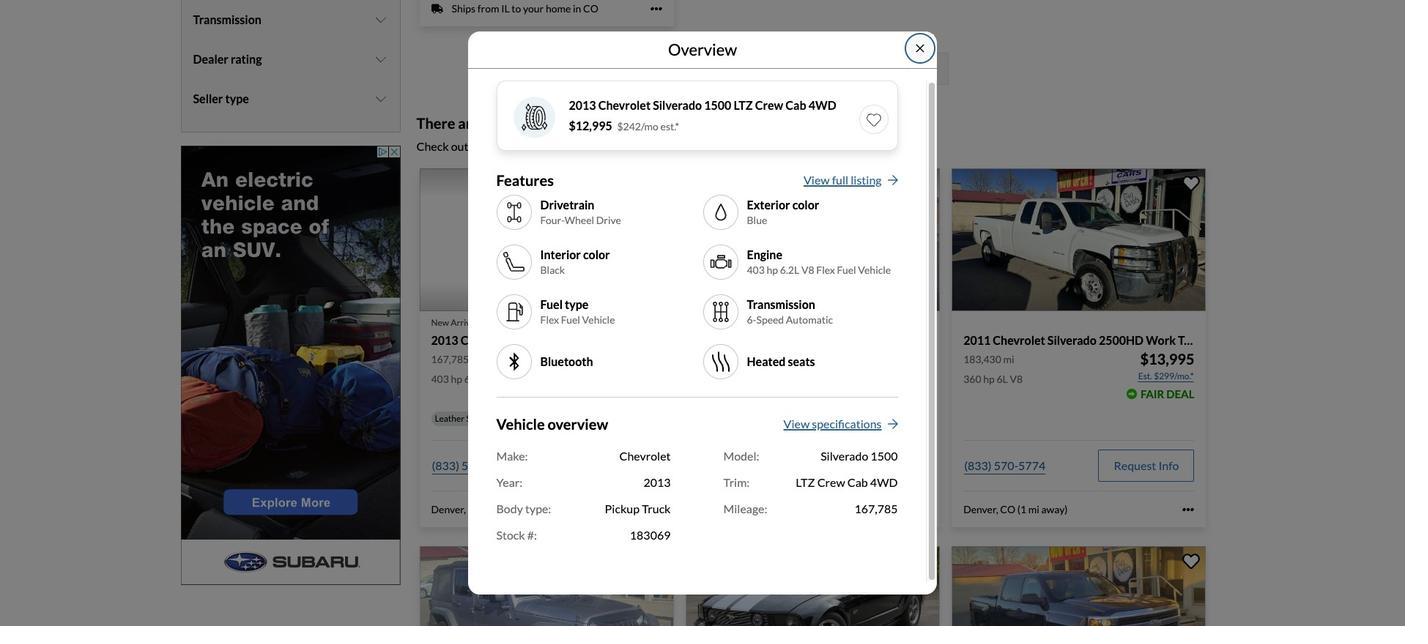 Task type: vqa. For each thing, say whether or not it's contained in the screenshot.
View financing options BUTTON
no



Task type: describe. For each thing, give the bounding box(es) containing it.
good
[[864, 388, 898, 401]]

drivetrain image
[[502, 201, 526, 224]]

arrow right image
[[888, 174, 898, 186]]

2013 for 2013 chevrolet silverado 1500 ltz crew cab 4wd $12,995 $242/mo est.*
[[569, 98, 596, 112]]

interior
[[540, 248, 581, 261]]

type:
[[525, 502, 551, 516]]

engine image
[[709, 251, 732, 274]]

3 (833) 570-5774 button from the left
[[964, 450, 1046, 482]]

v8 inside engine 403 hp 6.2l v8 flex fuel vehicle
[[801, 264, 814, 277]]

silverado inside new arrival 2013 chevrolet silverado 1500 ltz crew cab 4wd
[[515, 334, 564, 347]]

color for exterior color
[[792, 198, 819, 212]]

ships from il to your home in co link
[[419, 0, 674, 27]]

drive
[[596, 214, 621, 227]]

request for 2013 chevrolet silverado 1500 ltz crew cab 4wd
[[582, 459, 624, 473]]

cab inside 2013 chevrolet silverado 1500 ltz crew cab 4wd $12,995 $242/mo est.*
[[786, 98, 806, 112]]

570- for 2013 chevrolet silverado 1500 ltz crew cab 4wd
[[462, 459, 486, 473]]

request for 2007 nissan xterra s 4wd
[[848, 459, 890, 473]]

183,430
[[964, 353, 1001, 366]]

view full listing
[[804, 173, 882, 187]]

info for 2007 nissan xterra s 4wd
[[892, 459, 913, 473]]

1500 inside new arrival 2013 chevrolet silverado 1500 ltz crew cab 4wd
[[566, 334, 594, 347]]

denver, co (1 mi away) for 2007 nissan xterra s 4wd
[[697, 504, 802, 516]]

vehicle photo unavailable image
[[419, 168, 674, 312]]

navigation system
[[499, 414, 571, 425]]

vehicle inside fuel type flex fuel vehicle
[[582, 314, 615, 326]]

3 (1 from the left
[[1017, 504, 1026, 516]]

1 deal from the left
[[634, 388, 662, 401]]

1 horizontal spatial truck
[[1178, 334, 1208, 347]]

listing
[[851, 173, 882, 187]]

type
[[565, 297, 589, 311]]

denver, for 2007 nissan xterra s 4wd
[[697, 504, 732, 516]]

stock
[[496, 528, 525, 542]]

arrival
[[451, 317, 477, 328]]

silverado up "ltz crew cab 4wd"
[[821, 449, 868, 463]]

il
[[501, 2, 510, 15]]

great
[[597, 388, 632, 401]]

chevrolet inside new arrival 2013 chevrolet silverado 1500 ltz crew cab 4wd
[[461, 334, 513, 347]]

in
[[573, 2, 581, 15]]

silverado inside 2013 chevrolet silverado 1500 ltz crew cab 4wd $12,995 $242/mo est.*
[[653, 98, 702, 112]]

6-
[[747, 314, 756, 326]]

3 away) from the left
[[1041, 504, 1068, 516]]

check
[[416, 139, 449, 153]]

cab inside new arrival 2013 chevrolet silverado 1500 ltz crew cab 4wd
[[648, 334, 669, 347]]

nissan
[[727, 334, 762, 347]]

close modal overview image
[[914, 42, 926, 54]]

wheel
[[565, 214, 594, 227]]

(833) 570-5774 button for 2013 chevrolet silverado 1500 ltz crew cab 4wd
[[431, 450, 514, 482]]

ships from il to your home in co
[[452, 2, 598, 15]]

3 info from the left
[[1159, 459, 1179, 473]]

out
[[451, 139, 468, 153]]

4wd inside 2013 chevrolet silverado 1500 ltz crew cab 4wd $12,995 $242/mo est.*
[[809, 98, 836, 112]]

4wd right s
[[809, 334, 837, 347]]

chevron right image
[[888, 63, 903, 75]]

body type:
[[496, 502, 551, 516]]

$242/mo
[[617, 120, 659, 133]]

truck image
[[431, 3, 443, 15]]

4wd inside new arrival 2013 chevrolet silverado 1500 ltz crew cab 4wd
[[671, 334, 699, 347]]

heated seats
[[747, 355, 815, 369]]

away) for 2013 chevrolet silverado 1500 ltz crew cab 4wd
[[509, 504, 535, 516]]

(833) for 2007 nissan xterra s 4wd
[[698, 459, 726, 473]]

home
[[546, 2, 571, 15]]

white 2011 chevrolet silverado 2500hd work truck extended cab 4wd pickup truck four-wheel drive 6-speed automatic image
[[952, 168, 1206, 312]]

+
[[582, 414, 587, 425]]

are
[[458, 114, 480, 132]]

overview
[[668, 39, 737, 59]]

183069
[[630, 528, 671, 542]]

mileage:
[[723, 502, 767, 516]]

(833) 570-5774 button for 2007 nissan xterra s 4wd
[[697, 450, 780, 482]]

360
[[964, 373, 981, 386]]

#:
[[527, 528, 537, 542]]

great deal
[[597, 388, 662, 401]]

hp for 167,785 mi 403 hp 6.2l v8 flex fuel vehicle
[[451, 373, 462, 386]]

exterior
[[747, 198, 790, 212]]

page
[[785, 61, 810, 75]]

fuel inside engine 403 hp 6.2l v8 flex fuel vehicle
[[837, 264, 856, 277]]

est. for $6,900
[[872, 371, 886, 382]]

your
[[523, 2, 544, 15]]

silver 2013 jeep wrangler unlimited sport 4wd suv / crossover four-wheel drive 6-speed manual image
[[419, 547, 674, 626]]

3 (833) 570-5774 from the left
[[964, 459, 1046, 473]]

bluetooth
[[540, 355, 593, 369]]

1500 inside 2013 chevrolet silverado 1500 ltz crew cab 4wd $12,995 $242/mo est.*
[[704, 98, 731, 112]]

chevron double right image
[[925, 63, 940, 75]]

filters
[[646, 114, 685, 132]]

1 ellipsis h image from the left
[[650, 504, 662, 516]]

the
[[621, 114, 643, 132]]

$6,900 est. $148/mo.*
[[872, 351, 928, 382]]

new
[[431, 317, 449, 328]]

pickup
[[605, 502, 640, 516]]

seats
[[466, 414, 487, 425]]

2013 chevrolet silverado 1500 ltz crew cab 4wd $12,995 $242/mo est.*
[[569, 98, 836, 133]]

261
[[697, 373, 715, 386]]

xterra
[[764, 334, 798, 347]]

s
[[800, 334, 806, 347]]

deal for $6,900
[[900, 388, 928, 401]]

183,430 mi 360 hp 6l v8
[[964, 353, 1023, 386]]

5774 for 2013 chevrolet silverado 1500 ltz crew cab 4wd
[[486, 459, 513, 473]]

403 inside 167,785 mi 403 hp 6.2l v8 flex fuel vehicle
[[431, 373, 449, 386]]

automatic
[[786, 314, 833, 326]]

168,544
[[697, 353, 735, 366]]

fair deal
[[1141, 388, 1195, 401]]

2011 chevrolet silverado 2500hd work truck extended cab 4wd
[[964, 334, 1313, 347]]

overview
[[548, 415, 608, 433]]

4wd down silverado 1500 in the bottom right of the page
[[870, 476, 898, 489]]

extended
[[1210, 334, 1260, 347]]

navigation
[[499, 414, 541, 425]]

four-
[[540, 214, 565, 227]]

2 vertical spatial 1500
[[871, 449, 898, 463]]

color for interior color
[[583, 248, 610, 261]]

chevrolet inside 2013 chevrolet silverado 1500 ltz crew cab 4wd $12,995 $242/mo est.*
[[598, 98, 651, 112]]

4l
[[730, 373, 742, 386]]

ltz inside 2013 chevrolet silverado 1500 ltz crew cab 4wd $12,995 $242/mo est.*
[[734, 98, 753, 112]]

arrow right image
[[888, 418, 898, 430]]

168,544 mi 261 hp 4l v6
[[697, 353, 757, 386]]

request info for 2007 nissan xterra s 4wd
[[848, 459, 913, 473]]

heated seats image
[[709, 350, 732, 374]]

vehicle inside engine 403 hp 6.2l v8 flex fuel vehicle
[[858, 264, 891, 277]]

vehicle overview
[[496, 415, 608, 433]]

2 ellipsis h image from the left
[[1183, 504, 1195, 516]]

there are no more results from the filters selected. check out these similar matches for you.
[[416, 114, 746, 153]]

from inside there are no more results from the filters selected. check out these similar matches for you.
[[587, 114, 618, 132]]

3 5774 from the left
[[1018, 459, 1046, 473]]

request info button for 2007 nissan xterra s 4wd
[[832, 450, 928, 482]]

results
[[539, 114, 584, 132]]

similar
[[501, 139, 536, 153]]

silverado 1500
[[821, 449, 898, 463]]

page 1 of 1
[[785, 61, 841, 75]]

hp for 168,544 mi 261 hp 4l v6
[[717, 373, 729, 386]]

leather
[[435, 414, 465, 425]]



Task type: locate. For each thing, give the bounding box(es) containing it.
1 5774 from the left
[[486, 459, 513, 473]]

cab down page
[[786, 98, 806, 112]]

crew inside new arrival 2013 chevrolet silverado 1500 ltz crew cab 4wd
[[617, 334, 646, 347]]

0 horizontal spatial request
[[582, 459, 624, 473]]

away) for 2007 nissan xterra s 4wd
[[775, 504, 802, 516]]

gray 2015 chevrolet silverado 2500hd lt crew cab 4wd pickup truck four-wheel drive 6-speed automatic image
[[952, 547, 1206, 626]]

2 (1 from the left
[[751, 504, 760, 516]]

request info up pickup
[[582, 459, 647, 473]]

2 deal from the left
[[900, 388, 928, 401]]

silverado left '2500hd'
[[1048, 334, 1097, 347]]

1 horizontal spatial 403
[[747, 264, 765, 277]]

hp for 183,430 mi 360 hp 6l v8
[[983, 373, 995, 386]]

vehicle inside 167,785 mi 403 hp 6.2l v8 flex fuel vehicle
[[542, 373, 575, 386]]

0 horizontal spatial truck
[[642, 502, 671, 516]]

info down arrow right icon
[[892, 459, 913, 473]]

2013 up pickup truck
[[644, 476, 671, 489]]

truck up "$13,995"
[[1178, 334, 1208, 347]]

exterior color blue
[[747, 198, 819, 227]]

1 vertical spatial 403
[[431, 373, 449, 386]]

1 vertical spatial more
[[589, 414, 609, 425]]

trim:
[[723, 476, 750, 489]]

exterior color image
[[709, 201, 732, 224]]

2 horizontal spatial 1500
[[871, 449, 898, 463]]

0 horizontal spatial ellipsis h image
[[650, 3, 662, 15]]

2013 chevrolet silverado 1500 ltz crew cab 4wd image
[[480, 76, 589, 185]]

silverado
[[653, 98, 702, 112], [515, 334, 564, 347], [1048, 334, 1097, 347], [821, 449, 868, 463]]

engine 403 hp 6.2l v8 flex fuel vehicle
[[747, 248, 891, 277]]

1 left the of
[[812, 61, 819, 75]]

v8 inside 167,785 mi 403 hp 6.2l v8 flex fuel vehicle
[[486, 373, 499, 386]]

chevron double left image
[[686, 63, 701, 75]]

chevron left image
[[723, 63, 737, 75]]

1 vertical spatial flex
[[540, 314, 559, 326]]

1 horizontal spatial request info
[[848, 459, 913, 473]]

1 info from the left
[[626, 459, 647, 473]]

from up you. at the left top of the page
[[587, 114, 618, 132]]

1500 up the bluetooth
[[566, 334, 594, 347]]

1 1 from the left
[[812, 61, 819, 75]]

est. inside $13,995 est. $299/mo.*
[[1138, 371, 1152, 382]]

view specifications
[[784, 417, 882, 431]]

4wd down the of
[[809, 98, 836, 112]]

info
[[626, 459, 647, 473], [892, 459, 913, 473], [1159, 459, 1179, 473]]

0 vertical spatial 1500
[[704, 98, 731, 112]]

1 horizontal spatial (833)
[[698, 459, 726, 473]]

to
[[512, 2, 521, 15]]

heated
[[747, 355, 786, 369]]

est. $148/mo.* button
[[871, 370, 928, 384]]

request info down "fair" at the bottom of page
[[1114, 459, 1179, 473]]

1 (1 from the left
[[485, 504, 494, 516]]

drivetrain four-wheel drive
[[540, 198, 621, 227]]

denver, co (1 mi away)
[[431, 504, 535, 516], [697, 504, 802, 516], [964, 504, 1068, 516]]

1 right the of
[[834, 61, 841, 75]]

0 horizontal spatial color
[[583, 248, 610, 261]]

est. inside $6,900 est. $148/mo.*
[[872, 371, 886, 382]]

1 vertical spatial ltz
[[596, 334, 615, 347]]

2013 inside 2013 chevrolet silverado 1500 ltz crew cab 4wd $12,995 $242/mo est.*
[[569, 98, 596, 112]]

advertisement region
[[181, 146, 400, 585]]

0 horizontal spatial 1
[[812, 61, 819, 75]]

for
[[583, 139, 599, 153]]

2 horizontal spatial request info
[[1114, 459, 1179, 473]]

0 horizontal spatial 570-
[[462, 459, 486, 473]]

2 horizontal spatial denver, co (1 mi away)
[[964, 504, 1068, 516]]

est.*
[[660, 120, 679, 133]]

1 570- from the left
[[462, 459, 486, 473]]

truck
[[1178, 334, 1208, 347], [642, 502, 671, 516]]

1 horizontal spatial 1
[[834, 61, 841, 75]]

$148/mo.*
[[888, 371, 928, 382]]

mi inside 168,544 mi 261 hp 4l v6
[[737, 353, 748, 366]]

1 horizontal spatial (833) 570-5774 button
[[697, 450, 780, 482]]

0 vertical spatial more
[[502, 114, 536, 132]]

0 horizontal spatial from
[[478, 2, 499, 15]]

2 horizontal spatial flex
[[816, 264, 835, 277]]

1 horizontal spatial away)
[[775, 504, 802, 516]]

ltz down fuel type flex fuel vehicle
[[596, 334, 615, 347]]

1 horizontal spatial denver,
[[697, 504, 732, 516]]

1 horizontal spatial flex
[[540, 314, 559, 326]]

0 horizontal spatial ltz
[[596, 334, 615, 347]]

selected.
[[687, 114, 746, 132]]

make:
[[496, 449, 528, 463]]

specifications
[[812, 417, 882, 431]]

2 horizontal spatial 570-
[[994, 459, 1018, 473]]

2007 nissan xterra s 4wd
[[697, 334, 837, 347]]

(1 for 2013 chevrolet silverado 1500 ltz crew cab 4wd
[[485, 504, 494, 516]]

1 (833) 570-5774 button from the left
[[431, 450, 514, 482]]

model:
[[723, 449, 759, 463]]

5774
[[486, 459, 513, 473], [752, 459, 779, 473], [1018, 459, 1046, 473]]

color inside exterior color blue
[[792, 198, 819, 212]]

2 horizontal spatial crew
[[817, 476, 845, 489]]

2 vertical spatial 2013
[[644, 476, 671, 489]]

hp left '6l'
[[983, 373, 995, 386]]

denver, for 2013 chevrolet silverado 1500 ltz crew cab 4wd
[[431, 504, 466, 516]]

fuel
[[837, 264, 856, 277], [540, 297, 563, 311], [561, 314, 580, 326], [521, 373, 540, 386]]

1 request info from the left
[[582, 459, 647, 473]]

v6
[[744, 373, 757, 386]]

3 (833) from the left
[[964, 459, 992, 473]]

v8 for 167,785 mi 403 hp 6.2l v8 flex fuel vehicle
[[486, 373, 499, 386]]

chevrolet up 183,430 mi 360 hp 6l v8
[[993, 334, 1045, 347]]

(833) 570-5774 button
[[431, 450, 514, 482], [697, 450, 780, 482], [964, 450, 1046, 482]]

403 up leather
[[431, 373, 449, 386]]

fair
[[1141, 388, 1164, 401]]

est. $299/mo.* button
[[1138, 370, 1195, 384]]

1500
[[704, 98, 731, 112], [566, 334, 594, 347], [871, 449, 898, 463]]

167,785 for 167,785 mi 403 hp 6.2l v8 flex fuel vehicle
[[431, 353, 469, 366]]

truck inside overview dialog
[[642, 502, 671, 516]]

167,785 for 167,785
[[855, 502, 898, 516]]

0 vertical spatial color
[[792, 198, 819, 212]]

3 denver, from the left
[[964, 504, 998, 516]]

2013 for 2013
[[644, 476, 671, 489]]

1 horizontal spatial 6.2l
[[780, 264, 799, 277]]

0 horizontal spatial more
[[502, 114, 536, 132]]

2 (833) 570-5774 button from the left
[[697, 450, 780, 482]]

4wd up 168,544
[[671, 334, 699, 347]]

5774 for 2007 nissan xterra s 4wd
[[752, 459, 779, 473]]

2 5774 from the left
[[752, 459, 779, 473]]

1 horizontal spatial denver, co (1 mi away)
[[697, 504, 802, 516]]

est. up the good
[[872, 371, 886, 382]]

2 away) from the left
[[775, 504, 802, 516]]

more
[[502, 114, 536, 132], [589, 414, 609, 425]]

0 horizontal spatial est.
[[872, 371, 886, 382]]

fuel type flex fuel vehicle
[[540, 297, 615, 326]]

from
[[478, 2, 499, 15], [587, 114, 618, 132]]

flex up automatic
[[816, 264, 835, 277]]

ellipsis h image
[[650, 504, 662, 516], [1183, 504, 1195, 516]]

v8 for 183,430 mi 360 hp 6l v8
[[1010, 373, 1023, 386]]

3 request info from the left
[[1114, 459, 1179, 473]]

there
[[416, 114, 455, 132]]

2 horizontal spatial 5774
[[1018, 459, 1046, 473]]

info for 2013 chevrolet silverado 1500 ltz crew cab 4wd
[[626, 459, 647, 473]]

chevrolet up pickup truck
[[619, 449, 671, 463]]

request info
[[582, 459, 647, 473], [848, 459, 913, 473], [1114, 459, 1179, 473]]

info down the fair deal at the right bottom of page
[[1159, 459, 1179, 473]]

4wd right extended
[[1285, 334, 1313, 347]]

black 2007 nissan xterra s 4wd suv / crossover four-wheel drive 5-speed automatic image
[[686, 168, 940, 312]]

(1 for 2007 nissan xterra s 4wd
[[751, 504, 760, 516]]

denver, co (1 mi away) for 2013 chevrolet silverado 1500 ltz crew cab 4wd
[[431, 504, 535, 516]]

0 vertical spatial view
[[804, 173, 830, 187]]

features
[[496, 172, 554, 189]]

3 deal from the left
[[1167, 388, 1195, 401]]

view full listing link
[[804, 172, 898, 195]]

1 horizontal spatial request
[[848, 459, 890, 473]]

seats
[[788, 355, 815, 369]]

silverado up bluetooth icon
[[515, 334, 564, 347]]

2 est. from the left
[[1138, 371, 1152, 382]]

no
[[482, 114, 499, 132]]

0 horizontal spatial denver, co (1 mi away)
[[431, 504, 535, 516]]

deal down the $299/mo.*
[[1167, 388, 1195, 401]]

cab down silverado 1500 in the bottom right of the page
[[847, 476, 868, 489]]

0 horizontal spatial away)
[[509, 504, 535, 516]]

2 horizontal spatial denver,
[[964, 504, 998, 516]]

0 horizontal spatial ellipsis h image
[[650, 504, 662, 516]]

3 request info button from the left
[[1099, 450, 1195, 482]]

0 vertical spatial ltz
[[734, 98, 753, 112]]

hp down engine on the right top
[[767, 264, 778, 277]]

color inside interior color black
[[583, 248, 610, 261]]

transmission
[[747, 297, 815, 311]]

of
[[821, 61, 832, 75]]

interior color image
[[502, 251, 526, 274]]

2 (833) from the left
[[698, 459, 726, 473]]

request
[[582, 459, 624, 473], [848, 459, 890, 473], [1114, 459, 1156, 473]]

1 request from the left
[[582, 459, 624, 473]]

4wd
[[809, 98, 836, 112], [671, 334, 699, 347], [809, 334, 837, 347], [1285, 334, 1313, 347], [870, 476, 898, 489]]

from left il
[[478, 2, 499, 15]]

167,785 down new
[[431, 353, 469, 366]]

1 request info button from the left
[[566, 450, 662, 482]]

1 denver, co (1 mi away) from the left
[[431, 504, 535, 516]]

flex right fuel type image
[[540, 314, 559, 326]]

silverado up filters
[[653, 98, 702, 112]]

v8 up transmission
[[801, 264, 814, 277]]

1 horizontal spatial info
[[892, 459, 913, 473]]

0 horizontal spatial (833)
[[432, 459, 459, 473]]

167,785 inside 167,785 mi 403 hp 6.2l v8 flex fuel vehicle
[[431, 353, 469, 366]]

vehicle
[[858, 264, 891, 277], [582, 314, 615, 326], [542, 373, 575, 386], [496, 415, 545, 433]]

deal down $148/mo.*
[[900, 388, 928, 401]]

mi
[[471, 353, 482, 366], [737, 353, 748, 366], [1003, 353, 1014, 366], [496, 504, 507, 516], [762, 504, 773, 516], [1028, 504, 1040, 516]]

1 horizontal spatial ellipsis h image
[[917, 504, 928, 516]]

these
[[471, 139, 499, 153]]

2 horizontal spatial (833)
[[964, 459, 992, 473]]

hp left 4l
[[717, 373, 729, 386]]

0 vertical spatial 167,785
[[431, 353, 469, 366]]

403 down engine on the right top
[[747, 264, 765, 277]]

you.
[[601, 139, 622, 153]]

1 horizontal spatial 570-
[[728, 459, 752, 473]]

2 info from the left
[[892, 459, 913, 473]]

leather seats
[[435, 414, 487, 425]]

2011
[[964, 334, 991, 347]]

2 horizontal spatial 2013
[[644, 476, 671, 489]]

2 horizontal spatial deal
[[1167, 388, 1195, 401]]

1500 up selected.
[[704, 98, 731, 112]]

2 horizontal spatial request info button
[[1099, 450, 1195, 482]]

570-
[[462, 459, 486, 473], [728, 459, 752, 473], [994, 459, 1018, 473]]

0 horizontal spatial 6.2l
[[464, 373, 484, 386]]

est. for $13,995
[[1138, 371, 1152, 382]]

+ more
[[582, 414, 609, 425]]

403 inside engine 403 hp 6.2l v8 flex fuel vehicle
[[747, 264, 765, 277]]

2 request from the left
[[848, 459, 890, 473]]

year:
[[496, 476, 523, 489]]

2 570- from the left
[[728, 459, 752, 473]]

view for features
[[804, 173, 830, 187]]

1 horizontal spatial v8
[[801, 264, 814, 277]]

2013 down new
[[431, 334, 458, 347]]

est.
[[872, 371, 886, 382], [1138, 371, 1152, 382]]

0 horizontal spatial 167,785
[[431, 353, 469, 366]]

request info button down arrow right icon
[[832, 450, 928, 482]]

v8 right '6l'
[[1010, 373, 1023, 386]]

0 vertical spatial flex
[[816, 264, 835, 277]]

view left specifications
[[784, 417, 810, 431]]

black 2006 ford mustang gt deluxe coupe rwd coupe rear-wheel drive 5-speed automatic image
[[686, 547, 940, 626]]

truck up 183069
[[642, 502, 671, 516]]

2 horizontal spatial (1
[[1017, 504, 1026, 516]]

color right exterior at the top of the page
[[792, 198, 819, 212]]

flex inside 167,785 mi 403 hp 6.2l v8 flex fuel vehicle
[[501, 373, 519, 386]]

0 horizontal spatial request info
[[582, 459, 647, 473]]

0 horizontal spatial 1500
[[566, 334, 594, 347]]

$6,900
[[883, 351, 928, 368]]

more up similar
[[502, 114, 536, 132]]

bluetooth image
[[502, 350, 526, 374]]

6.2l down engine on the right top
[[780, 264, 799, 277]]

stock #:
[[496, 528, 537, 542]]

ellipsis h image
[[650, 3, 662, 15], [917, 504, 928, 516]]

crew inside 2013 chevrolet silverado 1500 ltz crew cab 4wd $12,995 $242/mo est.*
[[755, 98, 783, 112]]

1 vertical spatial 2013
[[431, 334, 458, 347]]

chevrolet down arrival
[[461, 334, 513, 347]]

mi inside 167,785 mi 403 hp 6.2l v8 flex fuel vehicle
[[471, 353, 482, 366]]

0 horizontal spatial crew
[[617, 334, 646, 347]]

good deal
[[864, 388, 928, 401]]

v8 inside 183,430 mi 360 hp 6l v8
[[1010, 373, 1023, 386]]

0 horizontal spatial (1
[[485, 504, 494, 516]]

0 horizontal spatial deal
[[634, 388, 662, 401]]

1 vertical spatial 6.2l
[[464, 373, 484, 386]]

view for vehicle overview
[[784, 417, 810, 431]]

6.2l inside 167,785 mi 403 hp 6.2l v8 flex fuel vehicle
[[464, 373, 484, 386]]

deal right the great
[[634, 388, 662, 401]]

matches
[[538, 139, 581, 153]]

1 denver, from the left
[[431, 504, 466, 516]]

0 horizontal spatial request info button
[[566, 450, 662, 482]]

2013 inside new arrival 2013 chevrolet silverado 1500 ltz crew cab 4wd
[[431, 334, 458, 347]]

fuel inside 167,785 mi 403 hp 6.2l v8 flex fuel vehicle
[[521, 373, 540, 386]]

cab
[[786, 98, 806, 112], [648, 334, 669, 347], [1262, 334, 1283, 347], [847, 476, 868, 489]]

0 vertical spatial 6.2l
[[780, 264, 799, 277]]

request info button down "fair" at the bottom of page
[[1099, 450, 1195, 482]]

1 horizontal spatial 5774
[[752, 459, 779, 473]]

1 vertical spatial truck
[[642, 502, 671, 516]]

ltz down view specifications
[[796, 476, 815, 489]]

mi inside 183,430 mi 360 hp 6l v8
[[1003, 353, 1014, 366]]

view specifications link
[[784, 415, 898, 439]]

0 horizontal spatial v8
[[486, 373, 499, 386]]

request info button up pickup
[[566, 450, 662, 482]]

ltz up selected.
[[734, 98, 753, 112]]

chevrolet up "the"
[[598, 98, 651, 112]]

transmission image
[[709, 300, 732, 324]]

v8 left bluetooth icon
[[486, 373, 499, 386]]

1 horizontal spatial est.
[[1138, 371, 1152, 382]]

work
[[1146, 334, 1176, 347]]

1 vertical spatial 167,785
[[855, 502, 898, 516]]

1 (833) from the left
[[432, 459, 459, 473]]

hp inside engine 403 hp 6.2l v8 flex fuel vehicle
[[767, 264, 778, 277]]

transmission 6-speed automatic
[[747, 297, 833, 326]]

1 vertical spatial crew
[[617, 334, 646, 347]]

1 est. from the left
[[872, 371, 886, 382]]

color right interior
[[583, 248, 610, 261]]

167,785 mi 403 hp 6.2l v8 flex fuel vehicle
[[431, 353, 575, 386]]

$13,995 est. $299/mo.*
[[1138, 351, 1195, 382]]

0 horizontal spatial (833) 570-5774 button
[[431, 450, 514, 482]]

more inside there are no more results from the filters selected. check out these similar matches for you.
[[502, 114, 536, 132]]

2 1 from the left
[[834, 61, 841, 75]]

1 (833) 570-5774 from the left
[[432, 459, 513, 473]]

0 vertical spatial 2013
[[569, 98, 596, 112]]

3 request from the left
[[1114, 459, 1156, 473]]

2 denver, from the left
[[697, 504, 732, 516]]

2 request info from the left
[[848, 459, 913, 473]]

1 horizontal spatial (833) 570-5774
[[698, 459, 779, 473]]

0 horizontal spatial 2013
[[431, 334, 458, 347]]

(833) 570-5774 for 2007 nissan xterra s 4wd
[[698, 459, 779, 473]]

6.2l up seats
[[464, 373, 484, 386]]

2 vertical spatial flex
[[501, 373, 519, 386]]

0 horizontal spatial 403
[[431, 373, 449, 386]]

0 vertical spatial crew
[[755, 98, 783, 112]]

view left full
[[804, 173, 830, 187]]

flex up navigation
[[501, 373, 519, 386]]

$299/mo.*
[[1154, 371, 1194, 382]]

ltz inside new arrival 2013 chevrolet silverado 1500 ltz crew cab 4wd
[[596, 334, 615, 347]]

0 horizontal spatial flex
[[501, 373, 519, 386]]

0 vertical spatial 403
[[747, 264, 765, 277]]

2 vertical spatial ltz
[[796, 476, 815, 489]]

1
[[812, 61, 819, 75], [834, 61, 841, 75]]

1 horizontal spatial request info button
[[832, 450, 928, 482]]

hp inside 168,544 mi 261 hp 4l v6
[[717, 373, 729, 386]]

2 horizontal spatial v8
[[1010, 373, 1023, 386]]

2 (833) 570-5774 from the left
[[698, 459, 779, 473]]

1 horizontal spatial ltz
[[734, 98, 753, 112]]

1 horizontal spatial from
[[587, 114, 618, 132]]

1 horizontal spatial color
[[792, 198, 819, 212]]

2013 up $12,995
[[569, 98, 596, 112]]

1 vertical spatial color
[[583, 248, 610, 261]]

3 denver, co (1 mi away) from the left
[[964, 504, 1068, 516]]

570- for 2007 nissan xterra s 4wd
[[728, 459, 752, 473]]

system
[[542, 414, 571, 425]]

cab right extended
[[1262, 334, 1283, 347]]

$12,995
[[569, 119, 612, 133]]

v8
[[801, 264, 814, 277], [486, 373, 499, 386], [1010, 373, 1023, 386]]

2 horizontal spatial request
[[1114, 459, 1156, 473]]

(833) for 2013 chevrolet silverado 1500 ltz crew cab 4wd
[[432, 459, 459, 473]]

more right the +
[[589, 414, 609, 425]]

1 horizontal spatial crew
[[755, 98, 783, 112]]

2 request info button from the left
[[832, 450, 928, 482]]

2 horizontal spatial ltz
[[796, 476, 815, 489]]

3 570- from the left
[[994, 459, 1018, 473]]

fuel type image
[[502, 300, 526, 324]]

1 horizontal spatial 2013
[[569, 98, 596, 112]]

hp inside 167,785 mi 403 hp 6.2l v8 flex fuel vehicle
[[451, 373, 462, 386]]

drivetrain
[[540, 198, 594, 212]]

1 horizontal spatial 1500
[[704, 98, 731, 112]]

1 away) from the left
[[509, 504, 535, 516]]

0 horizontal spatial denver,
[[431, 504, 466, 516]]

1 vertical spatial from
[[587, 114, 618, 132]]

est. up "fair" at the bottom of page
[[1138, 371, 1152, 382]]

ltz crew cab 4wd
[[796, 476, 898, 489]]

new arrival 2013 chevrolet silverado 1500 ltz crew cab 4wd
[[431, 317, 699, 347]]

deal for $13,995
[[1167, 388, 1195, 401]]

request info up "ltz crew cab 4wd"
[[848, 459, 913, 473]]

1 horizontal spatial (1
[[751, 504, 760, 516]]

info up pickup truck
[[626, 459, 647, 473]]

cab left '2007' on the bottom of the page
[[648, 334, 669, 347]]

6.2l inside engine 403 hp 6.2l v8 flex fuel vehicle
[[780, 264, 799, 277]]

0 horizontal spatial 5774
[[486, 459, 513, 473]]

1 horizontal spatial 167,785
[[855, 502, 898, 516]]

request info for 2013 chevrolet silverado 1500 ltz crew cab 4wd
[[582, 459, 647, 473]]

167,785 down "ltz crew cab 4wd"
[[855, 502, 898, 516]]

blue
[[747, 214, 767, 227]]

2007
[[697, 334, 725, 347]]

ellipsis h image inside ships from il to your home in co link
[[650, 3, 662, 15]]

flex inside fuel type flex fuel vehicle
[[540, 314, 559, 326]]

overview dialog
[[468, 31, 937, 595]]

(833) 570-5774 for 2013 chevrolet silverado 1500 ltz crew cab 4wd
[[432, 459, 513, 473]]

hp up 'leather seats' at the left of the page
[[451, 373, 462, 386]]

hp inside 183,430 mi 360 hp 6l v8
[[983, 373, 995, 386]]

flex inside engine 403 hp 6.2l v8 flex fuel vehicle
[[816, 264, 835, 277]]

2 denver, co (1 mi away) from the left
[[697, 504, 802, 516]]

hp
[[767, 264, 778, 277], [451, 373, 462, 386], [717, 373, 729, 386], [983, 373, 995, 386]]

request info button for 2013 chevrolet silverado 1500 ltz crew cab 4wd
[[566, 450, 662, 482]]

167,785 inside overview dialog
[[855, 502, 898, 516]]

1500 down arrow right icon
[[871, 449, 898, 463]]

1 vertical spatial 1500
[[566, 334, 594, 347]]



